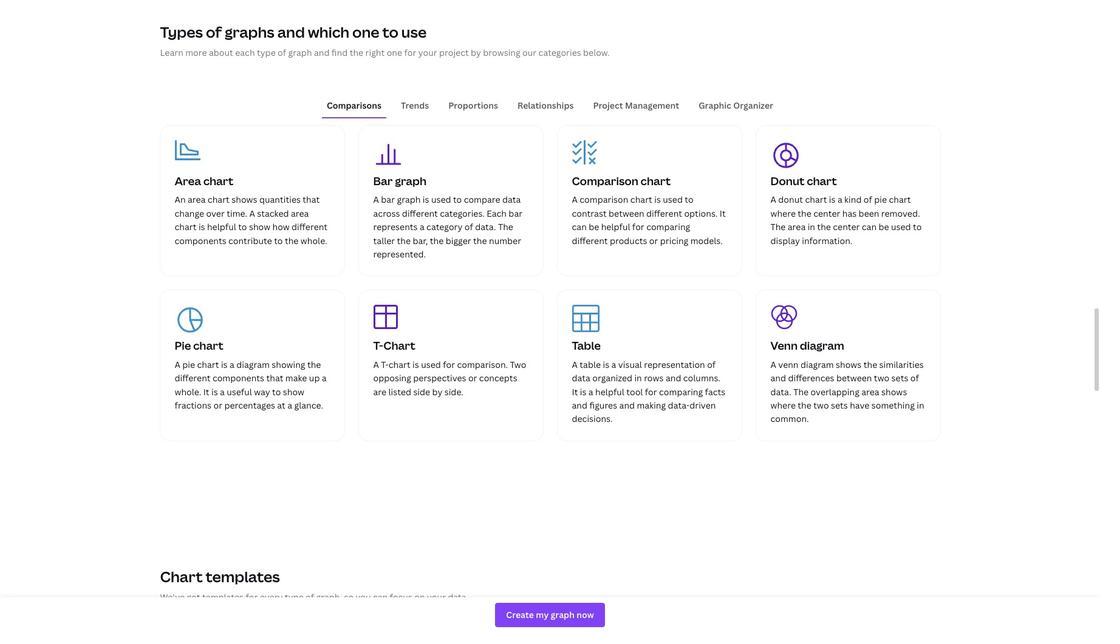 Task type: locate. For each thing, give the bounding box(es) containing it.
bar up across
[[381, 194, 395, 206]]

0 vertical spatial comparing
[[647, 221, 690, 233]]

1 vertical spatial whole.
[[175, 386, 201, 398]]

a up the opposing
[[373, 359, 379, 371]]

comparisons button
[[322, 94, 386, 117]]

the right the bigger
[[473, 235, 487, 246]]

it inside pie chart a pie chart is a diagram showing the different components that make up a whole. it is a useful way to show fractions or percentages at a glance.
[[203, 386, 209, 398]]

side.
[[445, 386, 463, 398]]

each
[[235, 47, 255, 58]]

comparing inside comparison chart a comparison chart is used to contrast between different options. it can be helpful for comparing different products or pricing models.
[[647, 221, 690, 233]]

components down change
[[175, 235, 226, 246]]

the down how
[[285, 235, 299, 246]]

pricing
[[660, 235, 689, 246]]

chart up we've
[[160, 567, 203, 587]]

a left table
[[572, 359, 578, 371]]

donut chart a donut chart is a kind of pie chart where the center has been removed. the area in the center can be used to display information.
[[771, 174, 922, 246]]

0 vertical spatial sets
[[892, 373, 909, 384]]

show down 'make'
[[283, 386, 304, 398]]

whole.
[[301, 235, 327, 246], [175, 386, 201, 398]]

area chart image
[[175, 140, 200, 161]]

used inside comparison chart a comparison chart is used to contrast between different options. it can be helpful for comparing different products or pricing models.
[[663, 194, 683, 206]]

0 vertical spatial show
[[249, 221, 270, 233]]

tool
[[627, 386, 643, 398]]

0 vertical spatial shows
[[232, 194, 257, 206]]

chart
[[384, 339, 416, 353], [160, 567, 203, 587]]

can down been
[[862, 221, 877, 233]]

used up perspectives at the left bottom of the page
[[421, 359, 441, 371]]

a inside pie chart a pie chart is a diagram showing the different components that make up a whole. it is a useful way to show fractions or percentages at a glance.
[[175, 359, 180, 371]]

a up bar,
[[420, 221, 425, 233]]

shows up time.
[[232, 194, 257, 206]]

0 horizontal spatial by
[[432, 386, 443, 398]]

useful
[[227, 386, 252, 398]]

your inside 'chart templates we've got templates for every type of graph, so you can focus on your data.'
[[427, 592, 446, 603]]

0 horizontal spatial bar
[[381, 194, 395, 206]]

data. down each
[[475, 221, 496, 233]]

0 horizontal spatial type
[[257, 47, 276, 58]]

components up useful
[[213, 373, 264, 384]]

1 horizontal spatial the
[[771, 221, 786, 233]]

1 vertical spatial show
[[283, 386, 304, 398]]

percentages
[[224, 400, 275, 411]]

1 vertical spatial type
[[285, 592, 304, 603]]

1 vertical spatial components
[[213, 373, 264, 384]]

one
[[352, 22, 380, 42], [387, 47, 402, 58]]

for up products
[[632, 221, 645, 233]]

graphs
[[225, 22, 275, 42]]

0 vertical spatial two
[[874, 373, 890, 384]]

0 horizontal spatial chart
[[160, 567, 203, 587]]

between down the comparison
[[609, 208, 644, 219]]

2 horizontal spatial data.
[[771, 386, 792, 398]]

bar
[[381, 194, 395, 206], [509, 208, 523, 219]]

2 be from the left
[[879, 221, 889, 233]]

0 vertical spatial in
[[808, 221, 815, 233]]

0 vertical spatial by
[[471, 47, 481, 58]]

in right something
[[917, 400, 924, 411]]

graph right bar at the top left of page
[[395, 174, 427, 188]]

0 horizontal spatial data.
[[448, 592, 469, 603]]

and
[[277, 22, 305, 42], [314, 47, 330, 58], [666, 373, 681, 384], [771, 373, 786, 384], [572, 400, 588, 411], [619, 400, 635, 411]]

of down similarities
[[911, 373, 919, 384]]

bar,
[[413, 235, 428, 246]]

used up categories.
[[431, 194, 451, 206]]

for inside types of graphs and which one to use learn more about each type of graph and find the right one for your project by browsing our categories below.
[[404, 47, 416, 58]]

can inside 'chart templates we've got templates for every type of graph, so you can focus on your data.'
[[373, 592, 388, 603]]

2 horizontal spatial can
[[862, 221, 877, 233]]

is inside area chart an area chart shows quantities that change over time. a stacked area chart is helpful to show how different components contribute to the whole.
[[199, 221, 205, 233]]

1 horizontal spatial data
[[572, 373, 591, 384]]

of inside "venn diagram a venn diagram shows the similarities and differences between two sets of data. the overlapping area shows where the two sets have something in common."
[[911, 373, 919, 384]]

1 horizontal spatial whole.
[[301, 235, 327, 246]]

of up columns.
[[707, 359, 716, 371]]

1 vertical spatial between
[[837, 373, 872, 384]]

a down pie
[[175, 359, 180, 371]]

columns.
[[683, 373, 721, 384]]

area inside "venn diagram a venn diagram shows the similarities and differences between two sets of data. the overlapping area shows where the two sets have something in common."
[[862, 386, 880, 398]]

components inside pie chart a pie chart is a diagram showing the different components that make up a whole. it is a useful way to show fractions or percentages at a glance.
[[213, 373, 264, 384]]

pie up been
[[875, 194, 887, 206]]

different right how
[[292, 221, 328, 233]]

0 vertical spatial where
[[771, 208, 796, 219]]

data. inside the bar graph a bar graph is used to compare data across different categories. each bar represents a category of data. the taller the bar, the bigger the number represented.
[[475, 221, 496, 233]]

0 horizontal spatial or
[[214, 400, 222, 411]]

show up contribute
[[249, 221, 270, 233]]

a inside t-chart a t-chart is used for comparison. two opposing perspectives or concepts are listed side by side.
[[373, 359, 379, 371]]

pie inside pie chart a pie chart is a diagram showing the different components that make up a whole. it is a useful way to show fractions or percentages at a glance.
[[182, 359, 195, 371]]

types
[[160, 22, 203, 42]]

0 horizontal spatial two
[[814, 400, 829, 411]]

center down has
[[833, 221, 860, 233]]

1 vertical spatial chart
[[160, 567, 203, 587]]

to down removed.
[[913, 221, 922, 233]]

used
[[431, 194, 451, 206], [663, 194, 683, 206], [891, 221, 911, 233], [421, 359, 441, 371]]

your right on
[[427, 592, 446, 603]]

and left which at top left
[[277, 22, 305, 42]]

be down the contrast
[[589, 221, 599, 233]]

options.
[[684, 208, 718, 219]]

1 horizontal spatial or
[[468, 373, 477, 384]]

2 horizontal spatial the
[[794, 386, 809, 398]]

is left kind on the right top of the page
[[829, 194, 836, 206]]

for inside t-chart a t-chart is used for comparison. two opposing perspectives or concepts are listed side by side.
[[443, 359, 455, 371]]

data inside the table a table is a visual representation of data organized in rows and columns. it is a helpful tool for comparing facts and figures and making data-driven decisions.
[[572, 373, 591, 384]]

over
[[206, 208, 225, 219]]

0 vertical spatial or
[[649, 235, 658, 246]]

1 vertical spatial shows
[[836, 359, 862, 371]]

0 vertical spatial that
[[303, 194, 320, 206]]

is inside comparison chart a comparison chart is used to contrast between different options. it can be helpful for comparing different products or pricing models.
[[655, 194, 661, 206]]

is inside t-chart a t-chart is used for comparison. two opposing perspectives or concepts are listed side by side.
[[413, 359, 419, 371]]

1 horizontal spatial two
[[874, 373, 890, 384]]

1 horizontal spatial in
[[808, 221, 815, 233]]

0 vertical spatial your
[[418, 47, 437, 58]]

or inside pie chart a pie chart is a diagram showing the different components that make up a whole. it is a useful way to show fractions or percentages at a glance.
[[214, 400, 222, 411]]

it right options.
[[720, 208, 726, 219]]

a right the at
[[288, 400, 292, 411]]

0 vertical spatial chart
[[384, 339, 416, 353]]

t- down t chart image
[[373, 339, 384, 353]]

by inside types of graphs and which one to use learn more about each type of graph and find the right one for your project by browsing our categories below.
[[471, 47, 481, 58]]

of inside donut chart a donut chart is a kind of pie chart where the center has been removed. the area in the center can be used to display information.
[[864, 194, 872, 206]]

2 horizontal spatial in
[[917, 400, 924, 411]]

to left use
[[383, 22, 399, 42]]

0 horizontal spatial pie
[[182, 359, 195, 371]]

to
[[383, 22, 399, 42], [453, 194, 462, 206], [685, 194, 694, 206], [238, 221, 247, 233], [913, 221, 922, 233], [274, 235, 283, 246], [272, 386, 281, 398]]

is up pricing
[[655, 194, 661, 206]]

a for comparison chart
[[572, 194, 578, 206]]

0 vertical spatial type
[[257, 47, 276, 58]]

shows
[[232, 194, 257, 206], [836, 359, 862, 371], [882, 386, 907, 398]]

differences
[[788, 373, 835, 384]]

up
[[309, 373, 320, 384]]

of down categories.
[[465, 221, 473, 233]]

used up pricing
[[663, 194, 683, 206]]

bar
[[373, 174, 393, 188]]

type inside types of graphs and which one to use learn more about each type of graph and find the right one for your project by browsing our categories below.
[[257, 47, 276, 58]]

0 vertical spatial data
[[502, 194, 521, 206]]

2 where from the top
[[771, 400, 796, 411]]

that right quantities
[[303, 194, 320, 206]]

1 vertical spatial your
[[427, 592, 446, 603]]

1 horizontal spatial chart
[[384, 339, 416, 353]]

have
[[850, 400, 870, 411]]

graphic organizer
[[699, 99, 773, 111]]

used for bar graph
[[431, 194, 451, 206]]

for
[[404, 47, 416, 58], [632, 221, 645, 233], [443, 359, 455, 371], [645, 386, 657, 398], [246, 592, 258, 603]]

project management button
[[588, 94, 684, 117]]

bar graph image
[[373, 140, 403, 171]]

area
[[188, 194, 206, 206], [291, 208, 309, 219], [788, 221, 806, 233], [862, 386, 880, 398]]

where down donut
[[771, 208, 796, 219]]

the
[[350, 47, 363, 58], [798, 208, 812, 219], [817, 221, 831, 233], [285, 235, 299, 246], [397, 235, 411, 246], [430, 235, 444, 246], [473, 235, 487, 246], [307, 359, 321, 371], [864, 359, 877, 371], [798, 400, 812, 411]]

driven
[[690, 400, 716, 411]]

helpful down organized
[[595, 386, 625, 398]]

used for t-chart
[[421, 359, 441, 371]]

number
[[489, 235, 521, 246]]

a inside the bar graph a bar graph is used to compare data across different categories. each bar represents a category of data. the taller the bar, the bigger the number represented.
[[373, 194, 379, 206]]

where up common.
[[771, 400, 796, 411]]

1 vertical spatial data
[[572, 373, 591, 384]]

used inside donut chart a donut chart is a kind of pie chart where the center has been removed. the area in the center can be used to display information.
[[891, 221, 911, 233]]

a left venn
[[771, 359, 776, 371]]

that up the way
[[266, 373, 283, 384]]

can
[[572, 221, 587, 233], [862, 221, 877, 233], [373, 592, 388, 603]]

1 horizontal spatial one
[[387, 47, 402, 58]]

graph down which at top left
[[288, 47, 312, 58]]

1 vertical spatial comparing
[[659, 386, 703, 398]]

1 vertical spatial data.
[[771, 386, 792, 398]]

to up the at
[[272, 386, 281, 398]]

comparing inside the table a table is a visual representation of data organized in rows and columns. it is a helpful tool for comparing facts and figures and making data-driven decisions.
[[659, 386, 703, 398]]

between up overlapping
[[837, 373, 872, 384]]

the right find
[[350, 47, 363, 58]]

0 vertical spatial between
[[609, 208, 644, 219]]

0 vertical spatial data.
[[475, 221, 496, 233]]

1 horizontal spatial pie
[[875, 194, 887, 206]]

0 vertical spatial pie
[[875, 194, 887, 206]]

representation
[[644, 359, 705, 371]]

can down the contrast
[[572, 221, 587, 233]]

1 vertical spatial or
[[468, 373, 477, 384]]

or down comparison.
[[468, 373, 477, 384]]

the inside "venn diagram a venn diagram shows the similarities and differences between two sets of data. the overlapping area shows where the two sets have something in common."
[[794, 386, 809, 398]]

graph inside types of graphs and which one to use learn more about each type of graph and find the right one for your project by browsing our categories below.
[[288, 47, 312, 58]]

the inside donut chart a donut chart is a kind of pie chart where the center has been removed. the area in the center can be used to display information.
[[771, 221, 786, 233]]

0 vertical spatial t-
[[373, 339, 384, 353]]

two
[[874, 373, 890, 384], [814, 400, 829, 411]]

can inside donut chart a donut chart is a kind of pie chart where the center has been removed. the area in the center can be used to display information.
[[862, 221, 877, 233]]

1 horizontal spatial by
[[471, 47, 481, 58]]

0 horizontal spatial the
[[498, 221, 513, 233]]

components inside area chart an area chart shows quantities that change over time. a stacked area chart is helpful to show how different components contribute to the whole.
[[175, 235, 226, 246]]

stacked
[[257, 208, 289, 219]]

to inside comparison chart a comparison chart is used to contrast between different options. it can be helpful for comparing different products or pricing models.
[[685, 194, 694, 206]]

whole. inside area chart an area chart shows quantities that change over time. a stacked area chart is helpful to show how different components contribute to the whole.
[[301, 235, 327, 246]]

2 vertical spatial in
[[917, 400, 924, 411]]

1 vertical spatial two
[[814, 400, 829, 411]]

whole. up fractions
[[175, 386, 201, 398]]

it up fractions
[[203, 386, 209, 398]]

1 vertical spatial pie
[[182, 359, 195, 371]]

1 where from the top
[[771, 208, 796, 219]]

1 vertical spatial bar
[[509, 208, 523, 219]]

area
[[175, 174, 201, 188]]

whole. down quantities
[[301, 235, 327, 246]]

1 horizontal spatial sets
[[892, 373, 909, 384]]

comparison chart a comparison chart is used to contrast between different options. it can be helpful for comparing different products or pricing models.
[[572, 174, 726, 246]]

2 vertical spatial shows
[[882, 386, 907, 398]]

1 vertical spatial by
[[432, 386, 443, 398]]

at
[[277, 400, 285, 411]]

in
[[808, 221, 815, 233], [635, 373, 642, 384], [917, 400, 924, 411]]

sets down similarities
[[892, 373, 909, 384]]

similarities
[[880, 359, 924, 371]]

1 vertical spatial in
[[635, 373, 642, 384]]

comparing up data- at the bottom
[[659, 386, 703, 398]]

in inside "venn diagram a venn diagram shows the similarities and differences between two sets of data. the overlapping area shows where the two sets have something in common."
[[917, 400, 924, 411]]

1 horizontal spatial can
[[572, 221, 587, 233]]

data.
[[475, 221, 496, 233], [771, 386, 792, 398], [448, 592, 469, 603]]

1 horizontal spatial type
[[285, 592, 304, 603]]

figures
[[590, 400, 617, 411]]

area up have
[[862, 386, 880, 398]]

2 vertical spatial data.
[[448, 592, 469, 603]]

that inside area chart an area chart shows quantities that change over time. a stacked area chart is helpful to show how different components contribute to the whole.
[[303, 194, 320, 206]]

a for t-chart
[[373, 359, 379, 371]]

0 horizontal spatial between
[[609, 208, 644, 219]]

the inside types of graphs and which one to use learn more about each type of graph and find the right one for your project by browsing our categories below.
[[350, 47, 363, 58]]

for up making
[[645, 386, 657, 398]]

2 horizontal spatial it
[[720, 208, 726, 219]]

0 vertical spatial graph
[[288, 47, 312, 58]]

of right each
[[278, 47, 286, 58]]

graphic organizer button
[[694, 94, 778, 117]]

center left has
[[814, 208, 841, 219]]

donut
[[771, 174, 805, 188]]

1 horizontal spatial that
[[303, 194, 320, 206]]

0 horizontal spatial it
[[203, 386, 209, 398]]

used inside the bar graph a bar graph is used to compare data across different categories. each bar represents a category of data. the taller the bar, the bigger the number represented.
[[431, 194, 451, 206]]

display
[[771, 235, 800, 246]]

a inside donut chart a donut chart is a kind of pie chart where the center has been removed. the area in the center can be used to display information.
[[771, 194, 776, 206]]

helpful up products
[[601, 221, 630, 233]]

1 vertical spatial that
[[266, 373, 283, 384]]

is up category
[[423, 194, 429, 206]]

that
[[303, 194, 320, 206], [266, 373, 283, 384]]

different up fractions
[[175, 373, 211, 384]]

venn diagram a venn diagram shows the similarities and differences between two sets of data. the overlapping area shows where the two sets have something in common.
[[771, 339, 924, 425]]

templates right got
[[202, 592, 244, 603]]

0 horizontal spatial whole.
[[175, 386, 201, 398]]

chart
[[203, 174, 234, 188], [641, 174, 671, 188], [807, 174, 837, 188], [208, 194, 230, 206], [631, 194, 652, 206], [805, 194, 827, 206], [889, 194, 911, 206], [175, 221, 197, 233], [193, 339, 223, 353], [197, 359, 219, 371], [389, 359, 411, 371]]

shows up something
[[882, 386, 907, 398]]

pie
[[875, 194, 887, 206], [182, 359, 195, 371]]

for down use
[[404, 47, 416, 58]]

compare
[[464, 194, 500, 206]]

one up right
[[352, 22, 380, 42]]

the up up
[[307, 359, 321, 371]]

1 be from the left
[[589, 221, 599, 233]]

where
[[771, 208, 796, 219], [771, 400, 796, 411]]

to up options.
[[685, 194, 694, 206]]

0 horizontal spatial can
[[373, 592, 388, 603]]

and up decisions.
[[572, 400, 588, 411]]

0 horizontal spatial in
[[635, 373, 642, 384]]

1 horizontal spatial it
[[572, 386, 578, 398]]

t chart image
[[373, 305, 398, 330]]

be down been
[[879, 221, 889, 233]]

pie chart image
[[175, 305, 205, 336]]

for left every
[[246, 592, 258, 603]]

area inside donut chart a donut chart is a kind of pie chart where the center has been removed. the area in the center can be used to display information.
[[788, 221, 806, 233]]

to inside pie chart a pie chart is a diagram showing the different components that make up a whole. it is a useful way to show fractions or percentages at a glance.
[[272, 386, 281, 398]]

between
[[609, 208, 644, 219], [837, 373, 872, 384]]

is down table
[[580, 386, 587, 398]]

one right right
[[387, 47, 402, 58]]

0 horizontal spatial show
[[249, 221, 270, 233]]

used inside t-chart a t-chart is used for comparison. two opposing perspectives or concepts are listed side by side.
[[421, 359, 441, 371]]

change
[[175, 208, 204, 219]]

used down removed.
[[891, 221, 911, 233]]

shows inside area chart an area chart shows quantities that change over time. a stacked area chart is helpful to show how different components contribute to the whole.
[[232, 194, 257, 206]]

1 horizontal spatial between
[[837, 373, 872, 384]]

helpful down over
[[207, 221, 236, 233]]

a left donut
[[771, 194, 776, 206]]

0 horizontal spatial sets
[[831, 400, 848, 411]]

be
[[589, 221, 599, 233], [879, 221, 889, 233]]

by right project at the left of page
[[471, 47, 481, 58]]

a inside comparison chart a comparison chart is used to contrast between different options. it can be helpful for comparing different products or pricing models.
[[572, 194, 578, 206]]

0 horizontal spatial that
[[266, 373, 283, 384]]

bar graph a bar graph is used to compare data across different categories. each bar represents a category of data. the taller the bar, the bigger the number represented.
[[373, 174, 523, 260]]

in up tool
[[635, 373, 642, 384]]

1 horizontal spatial show
[[283, 386, 304, 398]]

something
[[872, 400, 915, 411]]

where inside "venn diagram a venn diagram shows the similarities and differences between two sets of data. the overlapping area shows where the two sets have something in common."
[[771, 400, 796, 411]]

data. down venn
[[771, 386, 792, 398]]

different up bar,
[[402, 208, 438, 219]]

0 horizontal spatial be
[[589, 221, 599, 233]]

to down how
[[274, 235, 283, 246]]

0 horizontal spatial shows
[[232, 194, 257, 206]]

templates
[[206, 567, 280, 587], [202, 592, 244, 603]]

between inside comparison chart a comparison chart is used to contrast between different options. it can be helpful for comparing different products or pricing models.
[[609, 208, 644, 219]]

whole. inside pie chart a pie chart is a diagram showing the different components that make up a whole. it is a useful way to show fractions or percentages at a glance.
[[175, 386, 201, 398]]

a inside "venn diagram a venn diagram shows the similarities and differences between two sets of data. the overlapping area shows where the two sets have something in common."
[[771, 359, 776, 371]]

type right each
[[257, 47, 276, 58]]

a
[[838, 194, 843, 206], [420, 221, 425, 233], [230, 359, 234, 371], [612, 359, 616, 371], [322, 373, 327, 384], [220, 386, 225, 398], [589, 386, 593, 398], [288, 400, 292, 411]]

and down representation
[[666, 373, 681, 384]]

the left similarities
[[864, 359, 877, 371]]

1 horizontal spatial be
[[879, 221, 889, 233]]

data. inside 'chart templates we've got templates for every type of graph, so you can focus on your data.'
[[448, 592, 469, 603]]

in up information.
[[808, 221, 815, 233]]

a inside the bar graph a bar graph is used to compare data across different categories. each bar represents a category of data. the taller the bar, the bigger the number represented.
[[420, 221, 425, 233]]

graph
[[288, 47, 312, 58], [395, 174, 427, 188], [397, 194, 421, 206]]

how
[[272, 221, 290, 233]]

decisions.
[[572, 413, 613, 425]]

1 horizontal spatial bar
[[509, 208, 523, 219]]

different inside pie chart a pie chart is a diagram showing the different components that make up a whole. it is a useful way to show fractions or percentages at a glance.
[[175, 373, 211, 384]]

proportions button
[[444, 94, 503, 117]]

0 vertical spatial whole.
[[301, 235, 327, 246]]

2 vertical spatial or
[[214, 400, 222, 411]]

1 horizontal spatial data.
[[475, 221, 496, 233]]

1 vertical spatial where
[[771, 400, 796, 411]]

type right every
[[285, 592, 304, 603]]

0 horizontal spatial data
[[502, 194, 521, 206]]

be inside donut chart a donut chart is a kind of pie chart where the center has been removed. the area in the center can be used to display information.
[[879, 221, 889, 233]]

it up decisions.
[[572, 386, 578, 398]]

different up pricing
[[646, 208, 682, 219]]

0 vertical spatial components
[[175, 235, 226, 246]]

shows for diagram
[[836, 359, 862, 371]]

in inside donut chart a donut chart is a kind of pie chart where the center has been removed. the area in the center can be used to display information.
[[808, 221, 815, 233]]



Task type: describe. For each thing, give the bounding box(es) containing it.
table image
[[572, 305, 599, 333]]

chart inside 'chart templates we've got templates for every type of graph, so you can focus on your data.'
[[160, 567, 203, 587]]

two
[[510, 359, 526, 371]]

chart inside t-chart a t-chart is used for comparison. two opposing perspectives or concepts are listed side by side.
[[384, 339, 416, 353]]

where inside donut chart a donut chart is a kind of pie chart where the center has been removed. the area in the center can be used to display information.
[[771, 208, 796, 219]]

category
[[427, 221, 463, 233]]

are
[[373, 386, 386, 398]]

it inside comparison chart a comparison chart is used to contrast between different options. it can be helpful for comparing different products or pricing models.
[[720, 208, 726, 219]]

t-chart a t-chart is used for comparison. two opposing perspectives or concepts are listed side by side.
[[373, 339, 526, 398]]

project
[[439, 47, 469, 58]]

comparison
[[580, 194, 629, 206]]

to inside the bar graph a bar graph is used to compare data across different categories. each bar represents a category of data. the taller the bar, the bigger the number represented.
[[453, 194, 462, 206]]

removed.
[[881, 208, 920, 219]]

the up represented.
[[397, 235, 411, 246]]

categories.
[[440, 208, 485, 219]]

show inside pie chart a pie chart is a diagram showing the different components that make up a whole. it is a useful way to show fractions or percentages at a glance.
[[283, 386, 304, 398]]

the inside the bar graph a bar graph is used to compare data across different categories. each bar represents a category of data. the taller the bar, the bigger the number represented.
[[498, 221, 513, 233]]

for inside 'chart templates we've got templates for every type of graph, so you can focus on your data.'
[[246, 592, 258, 603]]

fractions
[[175, 400, 211, 411]]

each
[[487, 208, 507, 219]]

data. inside "venn diagram a venn diagram shows the similarities and differences between two sets of data. the overlapping area shows where the two sets have something in common."
[[771, 386, 792, 398]]

a for bar graph
[[373, 194, 379, 206]]

that inside pie chart a pie chart is a diagram showing the different components that make up a whole. it is a useful way to show fractions or percentages at a glance.
[[266, 373, 283, 384]]

1 vertical spatial one
[[387, 47, 402, 58]]

2 vertical spatial graph
[[397, 194, 421, 206]]

a up organized
[[612, 359, 616, 371]]

time.
[[227, 208, 247, 219]]

diagram inside pie chart a pie chart is a diagram showing the different components that make up a whole. it is a useful way to show fractions or percentages at a glance.
[[236, 359, 270, 371]]

taller
[[373, 235, 395, 246]]

find
[[332, 47, 348, 58]]

contribute
[[228, 235, 272, 246]]

below.
[[583, 47, 610, 58]]

your inside types of graphs and which one to use learn more about each type of graph and find the right one for your project by browsing our categories below.
[[418, 47, 437, 58]]

types of graphs and which one to use learn more about each type of graph and find the right one for your project by browsing our categories below.
[[160, 22, 610, 58]]

perspectives
[[413, 373, 466, 384]]

glance.
[[294, 400, 323, 411]]

bigger
[[446, 235, 471, 246]]

to inside types of graphs and which one to use learn more about each type of graph and find the right one for your project by browsing our categories below.
[[383, 22, 399, 42]]

kind
[[845, 194, 862, 206]]

showing
[[272, 359, 305, 371]]

chart templates we've got templates for every type of graph, so you can focus on your data.
[[160, 567, 469, 603]]

and left find
[[314, 47, 330, 58]]

0 vertical spatial bar
[[381, 194, 395, 206]]

area up change
[[188, 194, 206, 206]]

common.
[[771, 413, 809, 425]]

a inside donut chart a donut chart is a kind of pie chart where the center has been removed. the area in the center can be used to display information.
[[838, 194, 843, 206]]

different inside area chart an area chart shows quantities that change over time. a stacked area chart is helpful to show how different components contribute to the whole.
[[292, 221, 328, 233]]

data inside the bar graph a bar graph is used to compare data across different categories. each bar represents a category of data. the taller the bar, the bigger the number represented.
[[502, 194, 521, 206]]

is left useful
[[211, 386, 218, 398]]

1 vertical spatial center
[[833, 221, 860, 233]]

so
[[344, 592, 354, 603]]

represents
[[373, 221, 418, 233]]

quantities
[[259, 194, 301, 206]]

can inside comparison chart a comparison chart is used to contrast between different options. it can be helpful for comparing different products or pricing models.
[[572, 221, 587, 233]]

a for donut chart
[[771, 194, 776, 206]]

helpful inside area chart an area chart shows quantities that change over time. a stacked area chart is helpful to show how different components contribute to the whole.
[[207, 221, 236, 233]]

type inside 'chart templates we've got templates for every type of graph, so you can focus on your data.'
[[285, 592, 304, 603]]

has
[[843, 208, 857, 219]]

the inside pie chart a pie chart is a diagram showing the different components that make up a whole. it is a useful way to show fractions or percentages at a glance.
[[307, 359, 321, 371]]

the inside area chart an area chart shows quantities that change over time. a stacked area chart is helpful to show how different components contribute to the whole.
[[285, 235, 299, 246]]

show inside area chart an area chart shows quantities that change over time. a stacked area chart is helpful to show how different components contribute to the whole.
[[249, 221, 270, 233]]

side
[[413, 386, 430, 398]]

donut chart image
[[771, 140, 801, 171]]

is up useful
[[221, 359, 228, 371]]

comparison chart image
[[572, 140, 598, 165]]

a up the "figures"
[[589, 386, 593, 398]]

more
[[185, 47, 207, 58]]

visual
[[618, 359, 642, 371]]

comparisons
[[327, 99, 382, 111]]

a right up
[[322, 373, 327, 384]]

learn
[[160, 47, 183, 58]]

by inside t-chart a t-chart is used for comparison. two opposing perspectives or concepts are listed side by side.
[[432, 386, 443, 398]]

and inside "venn diagram a venn diagram shows the similarities and differences between two sets of data. the overlapping area shows where the two sets have something in common."
[[771, 373, 786, 384]]

to down time.
[[238, 221, 247, 233]]

trends
[[401, 99, 429, 111]]

shows for chart
[[232, 194, 257, 206]]

and down tool
[[619, 400, 635, 411]]

is inside donut chart a donut chart is a kind of pie chart where the center has been removed. the area in the center can be used to display information.
[[829, 194, 836, 206]]

opposing
[[373, 373, 411, 384]]

is up organized
[[603, 359, 609, 371]]

you
[[356, 592, 371, 603]]

focus
[[390, 592, 412, 603]]

a for venn diagram
[[771, 359, 776, 371]]

be inside comparison chart a comparison chart is used to contrast between different options. it can be helpful for comparing different products or pricing models.
[[589, 221, 599, 233]]

the down category
[[430, 235, 444, 246]]

for inside comparison chart a comparison chart is used to contrast between different options. it can be helpful for comparing different products or pricing models.
[[632, 221, 645, 233]]

1 vertical spatial sets
[[831, 400, 848, 411]]

organizer
[[733, 99, 773, 111]]

2 horizontal spatial shows
[[882, 386, 907, 398]]

to inside donut chart a donut chart is a kind of pie chart where the center has been removed. the area in the center can be used to display information.
[[913, 221, 922, 233]]

rows
[[644, 373, 664, 384]]

1 vertical spatial templates
[[202, 592, 244, 603]]

or inside comparison chart a comparison chart is used to contrast between different options. it can be helpful for comparing different products or pricing models.
[[649, 235, 658, 246]]

proportions
[[449, 99, 498, 111]]

listed
[[389, 386, 411, 398]]

used for comparison chart
[[663, 194, 683, 206]]

an
[[175, 194, 186, 206]]

graph,
[[316, 592, 342, 603]]

donut
[[779, 194, 803, 206]]

different down the contrast
[[572, 235, 608, 246]]

a left useful
[[220, 386, 225, 398]]

is inside the bar graph a bar graph is used to compare data across different categories. each bar represents a category of data. the taller the bar, the bigger the number represented.
[[423, 194, 429, 206]]

for inside the table a table is a visual representation of data organized in rows and columns. it is a helpful tool for comparing facts and figures and making data-driven decisions.
[[645, 386, 657, 398]]

venn diagram image
[[771, 305, 797, 330]]

1 vertical spatial t-
[[381, 359, 389, 371]]

area chart an area chart shows quantities that change over time. a stacked area chart is helpful to show how different components contribute to the whole.
[[175, 174, 328, 246]]

it inside the table a table is a visual representation of data organized in rows and columns. it is a helpful tool for comparing facts and figures and making data-driven decisions.
[[572, 386, 578, 398]]

make
[[285, 373, 307, 384]]

a inside area chart an area chart shows quantities that change over time. a stacked area chart is helpful to show how different components contribute to the whole.
[[249, 208, 255, 219]]

project
[[593, 99, 623, 111]]

trends button
[[396, 94, 434, 117]]

of inside the bar graph a bar graph is used to compare data across different categories. each bar represents a category of data. the taller the bar, the bigger the number represented.
[[465, 221, 473, 233]]

represented.
[[373, 249, 426, 260]]

the up information.
[[817, 221, 831, 233]]

table
[[572, 339, 601, 353]]

0 horizontal spatial one
[[352, 22, 380, 42]]

chart inside t-chart a t-chart is used for comparison. two opposing perspectives or concepts are listed side by side.
[[389, 359, 411, 371]]

area down quantities
[[291, 208, 309, 219]]

about
[[209, 47, 233, 58]]

of inside 'chart templates we've got templates for every type of graph, so you can focus on your data.'
[[306, 592, 314, 603]]

project management
[[593, 99, 679, 111]]

use
[[402, 22, 427, 42]]

of up about
[[206, 22, 222, 42]]

1 vertical spatial graph
[[395, 174, 427, 188]]

0 vertical spatial templates
[[206, 567, 280, 587]]

or inside t-chart a t-chart is used for comparison. two opposing perspectives or concepts are listed side by side.
[[468, 373, 477, 384]]

browsing
[[483, 47, 521, 58]]

the up common.
[[798, 400, 812, 411]]

pie inside donut chart a donut chart is a kind of pie chart where the center has been removed. the area in the center can be used to display information.
[[875, 194, 887, 206]]

relationships
[[518, 99, 574, 111]]

we've
[[160, 592, 185, 603]]

on
[[415, 592, 425, 603]]

a up useful
[[230, 359, 234, 371]]

between inside "venn diagram a venn diagram shows the similarities and differences between two sets of data. the overlapping area shows where the two sets have something in common."
[[837, 373, 872, 384]]

facts
[[705, 386, 726, 398]]

table a table is a visual representation of data organized in rows and columns. it is a helpful tool for comparing facts and figures and making data-driven decisions.
[[572, 339, 726, 425]]

pie
[[175, 339, 191, 353]]

information.
[[802, 235, 853, 246]]

comparison.
[[457, 359, 508, 371]]

in inside the table a table is a visual representation of data organized in rows and columns. it is a helpful tool for comparing facts and figures and making data-driven decisions.
[[635, 373, 642, 384]]

categories
[[539, 47, 581, 58]]

different inside the bar graph a bar graph is used to compare data across different categories. each bar represents a category of data. the taller the bar, the bigger the number represented.
[[402, 208, 438, 219]]

helpful inside comparison chart a comparison chart is used to contrast between different options. it can be helpful for comparing different products or pricing models.
[[601, 221, 630, 233]]

the down donut
[[798, 208, 812, 219]]

helpful inside the table a table is a visual representation of data organized in rows and columns. it is a helpful tool for comparing facts and figures and making data-driven decisions.
[[595, 386, 625, 398]]

our
[[523, 47, 537, 58]]

management
[[625, 99, 679, 111]]

contrast
[[572, 208, 607, 219]]

pie chart a pie chart is a diagram showing the different components that make up a whole. it is a useful way to show fractions or percentages at a glance.
[[175, 339, 327, 411]]

a inside the table a table is a visual representation of data organized in rows and columns. it is a helpful tool for comparing facts and figures and making data-driven decisions.
[[572, 359, 578, 371]]

venn
[[771, 339, 798, 353]]

comparison
[[572, 174, 639, 188]]

relationships button
[[513, 94, 579, 117]]

across
[[373, 208, 400, 219]]

models.
[[691, 235, 723, 246]]

0 vertical spatial center
[[814, 208, 841, 219]]

of inside the table a table is a visual representation of data organized in rows and columns. it is a helpful tool for comparing facts and figures and making data-driven decisions.
[[707, 359, 716, 371]]

a for pie chart
[[175, 359, 180, 371]]



Task type: vqa. For each thing, say whether or not it's contained in the screenshot.
Monthly button
no



